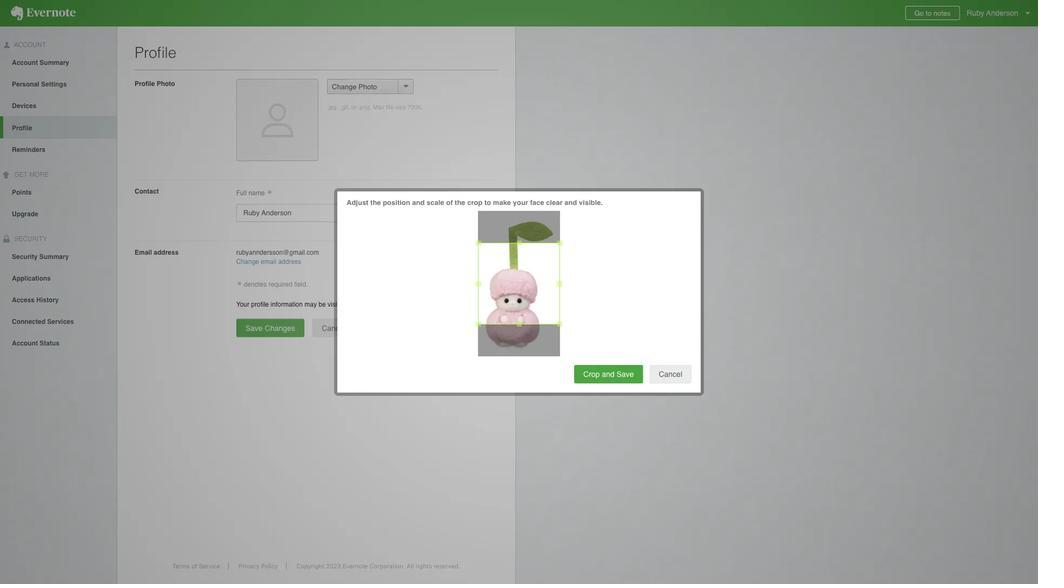 Task type: describe. For each thing, give the bounding box(es) containing it.
cancel
[[659, 370, 683, 379]]

.jpg,
[[327, 104, 339, 111]]

address inside the rubyanndersson@gmail.com change email address
[[278, 258, 301, 266]]

be
[[319, 300, 326, 308]]

service
[[199, 563, 220, 570]]

0 vertical spatial profile
[[135, 44, 177, 61]]

full name
[[236, 189, 267, 197]]

1 horizontal spatial and
[[565, 199, 577, 207]]

go
[[915, 9, 924, 17]]

access
[[12, 296, 35, 304]]

anderson
[[987, 9, 1019, 17]]

Full name text field
[[236, 204, 496, 222]]

reminders
[[12, 146, 45, 154]]

connected services link
[[0, 310, 117, 332]]

account for account
[[12, 41, 46, 49]]

denotes required field.
[[242, 281, 308, 288]]

policy
[[261, 563, 278, 570]]

privacy policy link
[[231, 563, 287, 570]]

email
[[261, 258, 277, 266]]

crop
[[468, 199, 483, 207]]

1 horizontal spatial change
[[332, 83, 357, 91]]

denotes
[[244, 281, 267, 288]]

scale
[[427, 199, 445, 207]]

.jpg, .gif, or .png. max file size 700k.
[[327, 104, 423, 111]]

profile
[[251, 300, 269, 308]]

clear
[[547, 199, 563, 207]]

position
[[383, 199, 410, 207]]

crop and save
[[584, 370, 634, 379]]

profile for profile 'link'
[[12, 124, 32, 132]]

copyright 2023 evernote corporation. all rights reserved.
[[297, 563, 461, 570]]

security for security summary
[[12, 253, 38, 260]]

get
[[14, 171, 28, 178]]

access history
[[12, 296, 59, 304]]

account for account status
[[12, 339, 38, 347]]

personal settings
[[12, 81, 67, 88]]

reserved.
[[434, 563, 461, 570]]

.png.
[[358, 104, 372, 111]]

photo for profile photo
[[157, 80, 175, 87]]

profile for profile photo
[[135, 80, 155, 87]]

profile photo
[[135, 80, 175, 87]]

cancel link
[[650, 365, 692, 384]]

profile link
[[3, 116, 117, 138]]

ruby anderson
[[967, 9, 1019, 17]]

terms of service link
[[164, 563, 229, 570]]

size
[[395, 104, 406, 111]]

700k.
[[408, 104, 423, 111]]

devices
[[12, 102, 36, 110]]

applications link
[[0, 267, 117, 289]]

account summary
[[12, 59, 69, 66]]

points link
[[0, 181, 117, 203]]

terms of service
[[173, 563, 220, 570]]

0 vertical spatial address
[[154, 249, 179, 256]]

collaborators.
[[372, 300, 411, 308]]

email address
[[135, 249, 179, 256]]

email
[[135, 249, 152, 256]]

security summary
[[12, 253, 69, 260]]

summary for security summary
[[39, 253, 69, 260]]

crop and save link
[[575, 365, 644, 384]]

face
[[530, 199, 545, 207]]

file
[[386, 104, 394, 111]]

1 the from the left
[[371, 199, 381, 207]]

0 vertical spatial of
[[446, 199, 453, 207]]

services
[[47, 318, 74, 325]]

rights
[[416, 563, 432, 570]]

access history link
[[0, 289, 117, 310]]

security for security
[[12, 235, 47, 243]]

terms
[[173, 563, 190, 570]]

photo for change photo
[[359, 83, 377, 91]]

reminders link
[[0, 138, 117, 160]]

rubyanndersson@gmail.com
[[236, 249, 319, 256]]

other
[[355, 300, 370, 308]]

account for account summary
[[12, 59, 38, 66]]

devices link
[[0, 95, 117, 116]]

or
[[351, 104, 357, 111]]



Task type: vqa. For each thing, say whether or not it's contained in the screenshot.
Settings image
no



Task type: locate. For each thing, give the bounding box(es) containing it.
notes
[[934, 9, 951, 17]]

and right clear
[[565, 199, 577, 207]]

save
[[617, 370, 634, 379]]

.gif,
[[340, 104, 350, 111]]

and right crop
[[602, 370, 615, 379]]

your
[[236, 300, 250, 308]]

change left email
[[236, 258, 259, 266]]

0 horizontal spatial change
[[236, 258, 259, 266]]

copyright
[[297, 563, 325, 570]]

points
[[12, 189, 32, 196]]

2 vertical spatial profile
[[12, 124, 32, 132]]

1 horizontal spatial the
[[455, 199, 466, 207]]

change up .gif,
[[332, 83, 357, 91]]

to right "go"
[[926, 9, 932, 17]]

and
[[412, 199, 425, 207], [565, 199, 577, 207], [602, 370, 615, 379]]

0 horizontal spatial photo
[[157, 80, 175, 87]]

1 vertical spatial address
[[278, 258, 301, 266]]

account up account summary at the top
[[12, 41, 46, 49]]

information
[[271, 300, 303, 308]]

1 vertical spatial summary
[[39, 253, 69, 260]]

1 horizontal spatial address
[[278, 258, 301, 266]]

of
[[446, 199, 453, 207], [192, 563, 197, 570]]

go to notes
[[915, 9, 951, 17]]

of right the terms
[[192, 563, 197, 570]]

1 vertical spatial security
[[12, 253, 38, 260]]

connected
[[12, 318, 45, 325]]

1 horizontal spatial of
[[446, 199, 453, 207]]

upgrade
[[12, 210, 38, 218]]

0 horizontal spatial of
[[192, 563, 197, 570]]

your profile information may be visible to other collaborators.
[[236, 300, 411, 308]]

evernote image
[[0, 6, 87, 21]]

required
[[269, 281, 293, 288]]

ruby anderson link
[[965, 0, 1039, 27]]

1 vertical spatial profile
[[135, 80, 155, 87]]

2023
[[326, 563, 341, 570]]

to left other
[[348, 300, 353, 308]]

address
[[154, 249, 179, 256], [278, 258, 301, 266]]

privacy
[[239, 563, 260, 570]]

security up the security summary
[[12, 235, 47, 243]]

go to notes link
[[906, 6, 961, 20]]

security up "applications"
[[12, 253, 38, 260]]

address right email
[[154, 249, 179, 256]]

1 horizontal spatial to
[[485, 199, 491, 207]]

account status link
[[0, 332, 117, 354]]

personal
[[12, 81, 39, 88]]

field.
[[294, 281, 308, 288]]

to
[[926, 9, 932, 17], [485, 199, 491, 207], [348, 300, 353, 308]]

rubyanndersson@gmail.com change email address
[[236, 249, 319, 266]]

0 horizontal spatial and
[[412, 199, 425, 207]]

account down connected
[[12, 339, 38, 347]]

ruby
[[967, 9, 985, 17]]

security summary link
[[0, 245, 117, 267]]

visible.
[[579, 199, 603, 207]]

upgrade link
[[0, 203, 117, 224]]

2 vertical spatial account
[[12, 339, 38, 347]]

evernote link
[[0, 0, 87, 27]]

make
[[493, 199, 511, 207]]

personal settings link
[[0, 73, 117, 95]]

1 horizontal spatial photo
[[359, 83, 377, 91]]

name
[[249, 189, 265, 197]]

may
[[305, 300, 317, 308]]

1 vertical spatial change
[[236, 258, 259, 266]]

full
[[236, 189, 247, 197]]

1 vertical spatial account
[[12, 59, 38, 66]]

2 horizontal spatial and
[[602, 370, 615, 379]]

status
[[40, 339, 60, 347]]

to right crop
[[485, 199, 491, 207]]

1 vertical spatial of
[[192, 563, 197, 570]]

0 vertical spatial change
[[332, 83, 357, 91]]

account summary link
[[0, 51, 117, 73]]

2 horizontal spatial to
[[926, 9, 932, 17]]

the left crop
[[455, 199, 466, 207]]

applications
[[12, 275, 51, 282]]

max
[[373, 104, 385, 111]]

privacy policy
[[239, 563, 278, 570]]

change photo
[[332, 83, 377, 91]]

the
[[371, 199, 381, 207], [455, 199, 466, 207]]

0 vertical spatial account
[[12, 41, 46, 49]]

evernote
[[343, 563, 368, 570]]

profile inside profile 'link'
[[12, 124, 32, 132]]

get more
[[12, 171, 49, 178]]

and inside "link"
[[602, 370, 615, 379]]

change inside the rubyanndersson@gmail.com change email address
[[236, 258, 259, 266]]

summary
[[40, 59, 69, 66], [39, 253, 69, 260]]

1 vertical spatial to
[[485, 199, 491, 207]]

0 horizontal spatial address
[[154, 249, 179, 256]]

adjust
[[347, 199, 369, 207]]

more
[[29, 171, 49, 178]]

0 horizontal spatial to
[[348, 300, 353, 308]]

visible
[[328, 300, 346, 308]]

change email address link
[[236, 258, 301, 266]]

account up personal
[[12, 59, 38, 66]]

photo
[[157, 80, 175, 87], [359, 83, 377, 91]]

of right scale
[[446, 199, 453, 207]]

0 vertical spatial security
[[12, 235, 47, 243]]

summary for account summary
[[40, 59, 69, 66]]

the right adjust
[[371, 199, 381, 207]]

2 the from the left
[[455, 199, 466, 207]]

and left scale
[[412, 199, 425, 207]]

summary up applications link
[[39, 253, 69, 260]]

settings
[[41, 81, 67, 88]]

account status
[[12, 339, 60, 347]]

summary up personal settings link
[[40, 59, 69, 66]]

crop
[[584, 370, 600, 379]]

adjust the position and scale of the crop to make your face clear and visible.
[[347, 199, 603, 207]]

security
[[12, 235, 47, 243], [12, 253, 38, 260]]

contact
[[135, 187, 159, 195]]

0 horizontal spatial the
[[371, 199, 381, 207]]

your
[[513, 199, 529, 207]]

0 vertical spatial summary
[[40, 59, 69, 66]]

change
[[332, 83, 357, 91], [236, 258, 259, 266]]

corporation.
[[370, 563, 405, 570]]

history
[[36, 296, 59, 304]]

all
[[407, 563, 414, 570]]

connected services
[[12, 318, 74, 325]]

2 vertical spatial to
[[348, 300, 353, 308]]

0 vertical spatial to
[[926, 9, 932, 17]]

to inside go to notes link
[[926, 9, 932, 17]]

None submit
[[236, 319, 305, 337], [313, 319, 355, 337], [236, 319, 305, 337], [313, 319, 355, 337]]

address down rubyanndersson@gmail.com
[[278, 258, 301, 266]]



